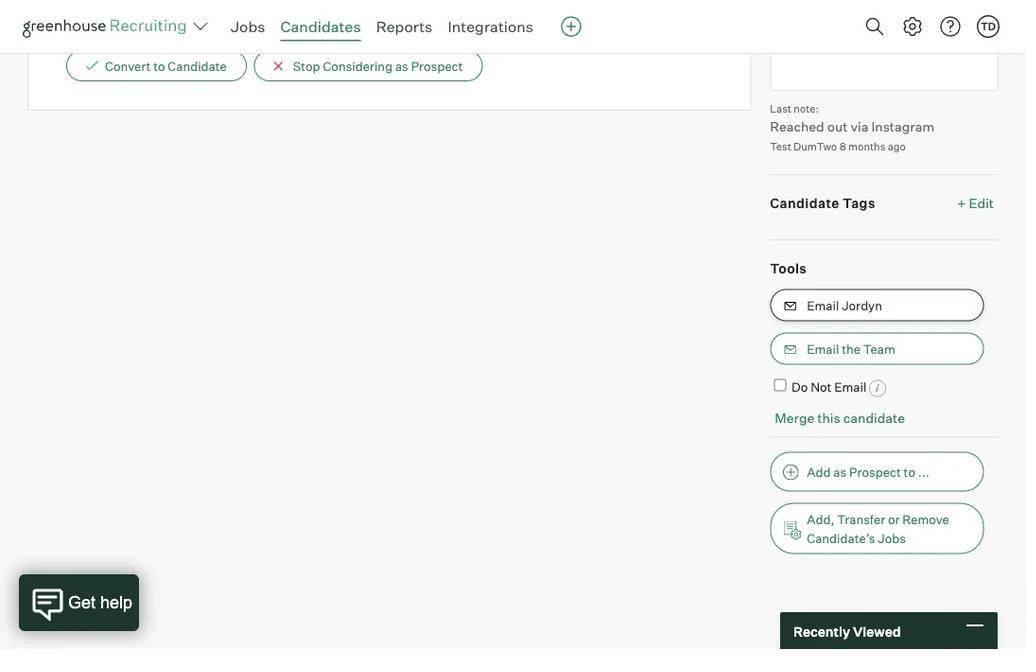Task type: describe. For each thing, give the bounding box(es) containing it.
0 horizontal spatial jobs
[[231, 17, 266, 36]]

to inside the add as prospect to ... button
[[904, 465, 916, 480]]

Do Not Email checkbox
[[774, 380, 787, 392]]

or
[[889, 512, 901, 527]]

note:
[[794, 102, 819, 115]]

ago
[[888, 140, 907, 153]]

recently viewed
[[794, 623, 902, 640]]

1 horizontal spatial prospect
[[850, 465, 902, 480]]

last note: reached out via instagram test dumtwo               8 months               ago
[[771, 102, 935, 153]]

td button
[[974, 11, 1004, 42]]

candidate's
[[808, 531, 876, 546]]

td
[[981, 20, 997, 33]]

...
[[919, 465, 930, 480]]

jobs inside add, transfer or remove candidate's jobs
[[879, 531, 907, 546]]

candidates link
[[281, 17, 361, 36]]

add as prospect to ... button
[[771, 452, 985, 492]]

owner
[[87, 9, 124, 26]]

email jordyn button
[[771, 290, 985, 322]]

jobs link
[[231, 17, 266, 36]]

this
[[818, 410, 841, 426]]

not
[[811, 380, 832, 395]]

tools
[[771, 261, 808, 277]]

td button
[[978, 15, 1000, 38]]

+ edit link
[[953, 191, 1000, 217]]

merge this candidate link
[[775, 410, 906, 426]]

+
[[958, 196, 967, 212]]

search image
[[864, 15, 887, 38]]

0 horizontal spatial prospect
[[411, 58, 463, 74]]

integrations link
[[448, 17, 534, 36]]

0 horizontal spatial as
[[396, 58, 409, 74]]

convert
[[105, 58, 151, 74]]

remove
[[903, 512, 950, 527]]

add
[[808, 465, 831, 480]]

add as prospect to ...
[[808, 465, 930, 480]]

email for email the team
[[808, 342, 840, 357]]

8
[[840, 140, 847, 153]]

jordyn
[[843, 298, 883, 313]]

convert to candidate button
[[66, 50, 247, 82]]

greenhouse recruiting image
[[23, 15, 193, 38]]

merge
[[775, 410, 815, 426]]

email for email jordyn
[[808, 298, 840, 313]]

reports
[[376, 17, 433, 36]]

1 horizontal spatial as
[[834, 465, 847, 480]]

considering
[[323, 58, 393, 74]]

email the team button
[[771, 333, 985, 365]]

configure image
[[902, 15, 925, 38]]

candidates
[[281, 17, 361, 36]]

out
[[828, 119, 848, 135]]

email jordyn
[[808, 298, 883, 313]]

test
[[771, 140, 792, 153]]



Task type: locate. For each thing, give the bounding box(es) containing it.
edit
[[970, 196, 995, 212]]

months
[[849, 140, 886, 153]]

as
[[396, 58, 409, 74], [834, 465, 847, 480]]

0 vertical spatial as
[[396, 58, 409, 74]]

candidate
[[168, 58, 227, 74], [771, 196, 840, 212]]

as right add
[[834, 465, 847, 480]]

add, transfer or remove candidate's jobs
[[808, 512, 950, 546]]

prospect
[[411, 58, 463, 74], [850, 465, 902, 480]]

reports link
[[376, 17, 433, 36]]

the
[[843, 342, 861, 357]]

None text field
[[771, 0, 1000, 91]]

stop considering as prospect
[[293, 58, 463, 74]]

to
[[154, 58, 165, 74], [904, 465, 916, 480]]

add, transfer or remove candidate's jobs button
[[771, 503, 985, 555]]

1 horizontal spatial to
[[904, 465, 916, 480]]

to right convert
[[154, 58, 165, 74]]

prospect left ...
[[850, 465, 902, 480]]

to left ...
[[904, 465, 916, 480]]

reached
[[771, 119, 825, 135]]

instagram
[[872, 119, 935, 135]]

dumtwo
[[794, 140, 838, 153]]

1 vertical spatial email
[[808, 342, 840, 357]]

email inside button
[[808, 342, 840, 357]]

transfer
[[838, 512, 886, 527]]

1 vertical spatial prospect
[[850, 465, 902, 480]]

jobs left candidates link
[[231, 17, 266, 36]]

stop considering as prospect button
[[254, 50, 483, 82]]

candidate tags
[[771, 196, 876, 212]]

jobs
[[231, 17, 266, 36], [879, 531, 907, 546]]

viewed
[[854, 623, 902, 640]]

0 vertical spatial candidate
[[168, 58, 227, 74]]

tags
[[843, 196, 876, 212]]

recently
[[794, 623, 851, 640]]

no owner
[[66, 9, 124, 26]]

stop
[[293, 58, 320, 74]]

email left jordyn
[[808, 298, 840, 313]]

1 vertical spatial as
[[834, 465, 847, 480]]

candidate left "tags"
[[771, 196, 840, 212]]

0 vertical spatial email
[[808, 298, 840, 313]]

integrations
[[448, 17, 534, 36]]

team
[[864, 342, 896, 357]]

0 horizontal spatial candidate
[[168, 58, 227, 74]]

candidate
[[844, 410, 906, 426]]

0 vertical spatial jobs
[[231, 17, 266, 36]]

to inside convert to candidate button
[[154, 58, 165, 74]]

candidate right convert
[[168, 58, 227, 74]]

email the team
[[808, 342, 896, 357]]

via
[[851, 119, 869, 135]]

do not email
[[792, 380, 867, 395]]

1 horizontal spatial jobs
[[879, 531, 907, 546]]

email inside button
[[808, 298, 840, 313]]

convert to candidate
[[105, 58, 227, 74]]

0 vertical spatial to
[[154, 58, 165, 74]]

1 vertical spatial to
[[904, 465, 916, 480]]

email left the
[[808, 342, 840, 357]]

merge this candidate
[[775, 410, 906, 426]]

last
[[771, 102, 792, 115]]

email right not at the bottom of the page
[[835, 380, 867, 395]]

jobs down or
[[879, 531, 907, 546]]

do
[[792, 380, 809, 395]]

1 vertical spatial candidate
[[771, 196, 840, 212]]

0 vertical spatial prospect
[[411, 58, 463, 74]]

candidate inside button
[[168, 58, 227, 74]]

+ edit
[[958, 196, 995, 212]]

email
[[808, 298, 840, 313], [808, 342, 840, 357], [835, 380, 867, 395]]

as down reports link
[[396, 58, 409, 74]]

prospect down reports
[[411, 58, 463, 74]]

0 horizontal spatial to
[[154, 58, 165, 74]]

2 vertical spatial email
[[835, 380, 867, 395]]

add,
[[808, 512, 835, 527]]

1 horizontal spatial candidate
[[771, 196, 840, 212]]

1 vertical spatial jobs
[[879, 531, 907, 546]]

no
[[66, 9, 84, 26]]



Task type: vqa. For each thing, say whether or not it's contained in the screenshot.
Departments
no



